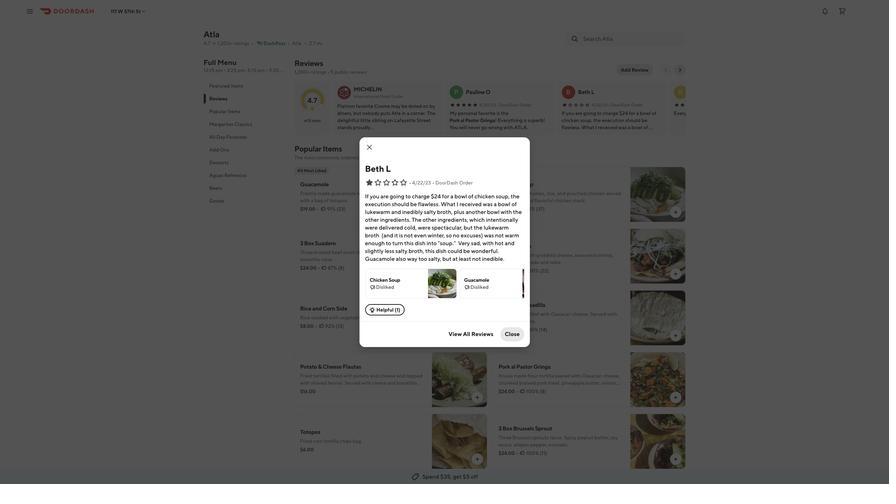 Task type: locate. For each thing, give the bounding box(es) containing it.
this
[[410, 155, 418, 161]]

0 horizontal spatial beth
[[365, 164, 384, 174]]

0 horizontal spatial chicken
[[555, 198, 572, 204]]

add item to cart image for fresh tortilla filled with oaxacan cheese. served with guacachile salsa.
[[673, 333, 679, 339]]

spicy
[[565, 435, 577, 441]]

desserts
[[209, 160, 229, 166]]

most right #2
[[503, 230, 513, 235]]

guide
[[391, 94, 403, 99]]

tortilla for cheese
[[513, 312, 527, 317]]

popular up margaritas
[[209, 109, 227, 114]]

chicken soup
[[370, 277, 400, 283]]

3 left the suadero
[[300, 240, 303, 247]]

0 horizontal spatial most
[[304, 168, 314, 173]]

tomatillo inside "potato & cheese flautas fried tortillas filled with potato and cheese and topped with shaved fennel. served with crema and tomatillo salsa."
[[397, 380, 417, 386]]

topped
[[357, 191, 374, 196], [406, 373, 423, 379]]

salsa. inside 3 box shrimp three tacos with griddled cheese, seasoned shrimp, cabbage, avocado and salsa.
[[550, 260, 562, 265]]

of left stars
[[304, 118, 308, 123]]

100% inside 100% (14) button
[[663, 33, 676, 39]]

0 vertical spatial soup
[[521, 181, 534, 188]]

pastor inside button
[[466, 118, 480, 123]]

#3
[[298, 168, 303, 173]]

0 vertical spatial (14)
[[677, 33, 685, 39]]

add inside add ons button
[[209, 147, 219, 153]]

3 box brussels sprout three brussels sprouts tacos. spicy peanut butter, soy sauce, aleppo pepper, avocado.
[[499, 426, 619, 448]]

1 vertical spatial fried
[[300, 439, 312, 444]]

$16.00 for $16.00
[[300, 389, 316, 395]]

items
[[231, 83, 244, 89], [228, 109, 241, 114], [323, 144, 342, 153]]

add item to cart image for fried tortillas filled with potato and cheese and topped with shaved fennel. served with crema and tomatillo salsa.
[[475, 395, 480, 401]]

0 horizontal spatial 91%
[[327, 206, 336, 212]]

0 vertical spatial add
[[621, 67, 631, 73]]

helpful
[[377, 307, 394, 313]]

1 horizontal spatial order
[[520, 102, 532, 108]]

soup inside chicken soup cubes of vegetables, rice, and poached chicken served with a clear and flavorful chicken stock.
[[521, 181, 534, 188]]

0 horizontal spatial add
[[209, 147, 219, 153]]

al
[[461, 118, 465, 123], [512, 364, 516, 371]]

1 vertical spatial braised
[[520, 380, 536, 386]]

100% (14)
[[663, 33, 685, 39], [526, 327, 548, 333]]

braised down the suadero
[[314, 250, 331, 255]]

three inside 3 box shrimp three tacos with griddled cheese, seasoned shrimp, cabbage, avocado and salsa.
[[499, 253, 512, 258]]

a left bag
[[311, 198, 314, 204]]

ons
[[220, 147, 229, 153]]

1 horizontal spatial chicken soup image
[[428, 269, 457, 298]]

pastor up the flour
[[517, 364, 533, 371]]

1 vertical spatial atla
[[292, 40, 302, 46]]

$16.00 down guacachile
[[499, 327, 514, 333]]

tortilla right corn
[[324, 439, 339, 444]]

#3 most liked
[[298, 168, 327, 173]]

beth inside dialog
[[365, 164, 384, 174]]

add item to cart image for three brussels sprouts tacos. spicy peanut butter, soy sauce, aleppo pepper, avocado.
[[673, 457, 679, 463]]

cubes
[[499, 191, 514, 196]]

chicken soup image
[[363, 0, 425, 22], [631, 167, 686, 222], [428, 269, 457, 298]]

1 vertical spatial rice and corn side image
[[432, 291, 488, 346]]

topped right guacamole
[[357, 191, 374, 196]]

3 box suadero image
[[430, 0, 493, 22], [432, 229, 488, 284]]

3
[[300, 240, 303, 247], [499, 243, 502, 250], [499, 426, 502, 432]]

with down corn
[[329, 315, 339, 321]]

3 up sauce,
[[499, 426, 502, 432]]

box inside 3 box suadero three braised beef short rib tacos. onions, cilantro, and tomatillo salsa.
[[304, 240, 314, 247]]

oaxacan up onions,
[[582, 373, 602, 379]]

2 • doordash order from the left
[[609, 102, 643, 108]]

chicken up cubes
[[499, 181, 520, 188]]

stock.
[[573, 198, 587, 204]]

soup down the onions,
[[389, 277, 400, 283]]

beth l right b
[[579, 89, 595, 96]]

1 91% from the left
[[327, 206, 336, 212]]

0 horizontal spatial ratings
[[234, 40, 250, 46]]

butter, left soy
[[595, 435, 610, 441]]

1 vertical spatial beth
[[365, 164, 384, 174]]

reviews inside reviews 1,200+ ratings • 5 public reviews
[[295, 59, 323, 68]]

butter, inside pork al pastor gringa house made flour tortilla seared with oaxacan cheese, chunked braised pork meat, pineapple butter, onions, cilantro and salsa roja.
[[586, 380, 601, 386]]

pork inside button
[[450, 118, 460, 123]]

reviews down featured
[[209, 96, 228, 102]]

$24.00 • down chunked
[[499, 389, 519, 395]]

cheese, inside pork al pastor gringa house made flour tortilla seared with oaxacan cheese, chunked braised pork meat, pineapple butter, onions, cilantro and salsa roja.
[[603, 373, 621, 379]]

1 vertical spatial l
[[386, 164, 391, 174]]

(14) up next icon
[[677, 33, 685, 39]]

pastor inside pork al pastor gringa house made flour tortilla seared with oaxacan cheese, chunked braised pork meat, pineapple butter, onions, cilantro and salsa roja.
[[517, 364, 533, 371]]

0 horizontal spatial reviews
[[209, 96, 228, 102]]

and right cilantro, at the left bottom
[[415, 250, 424, 255]]

guacamole freshly made guacamole topped with herbs and served with a bag of totopos.
[[300, 181, 424, 204]]

0 horizontal spatial $16.00
[[300, 389, 316, 395]]

0 vertical spatial filled
[[528, 312, 540, 317]]

order
[[520, 102, 532, 108], [632, 102, 643, 108], [460, 180, 473, 186]]

1,200+
[[218, 40, 233, 46], [295, 69, 310, 75]]

0 vertical spatial $8.00
[[568, 33, 582, 39]]

cheese, right griddled
[[557, 253, 574, 258]]

pork up house
[[499, 364, 511, 371]]

reviews for reviews 1,200+ ratings • 5 public reviews
[[295, 59, 323, 68]]

1 served from the left
[[409, 191, 424, 196]]

100% (14) up next icon
[[663, 33, 685, 39]]

with inside chicken soup cubes of vegetables, rice, and poached chicken served with a clear and flavorful chicken stock.
[[499, 198, 509, 204]]

cheese quesadilla fresh tortilla filled with oaxacan cheese. served with guacachile salsa.
[[499, 302, 618, 324]]

tortilla for totopos
[[324, 439, 339, 444]]

guacamole inside guacamole freshly made guacamole topped with herbs and served with a bag of totopos.
[[300, 181, 329, 188]]

2 horizontal spatial order
[[632, 102, 643, 108]]

of inside chicken soup cubes of vegetables, rice, and poached chicken served with a clear and flavorful chicken stock.
[[515, 191, 519, 196]]

1 vertical spatial chicken soup image
[[631, 167, 686, 222]]

cheese, up onions,
[[603, 373, 621, 379]]

1 horizontal spatial pm
[[258, 67, 265, 73]]

box inside 3 box shrimp three tacos with griddled cheese, seasoned shrimp, cabbage, avocado and salsa.
[[503, 243, 513, 250]]

braised up salsa
[[520, 380, 536, 386]]

1 vertical spatial $8.00
[[300, 324, 314, 329]]

1 disliked from the left
[[376, 284, 395, 290]]

box for suadero
[[304, 240, 314, 247]]

0 vertical spatial items
[[231, 83, 244, 89]]

(14)
[[677, 33, 685, 39], [540, 327, 548, 333]]

pork inside pork al pastor gringa house made flour tortilla seared with oaxacan cheese, chunked braised pork meat, pineapple butter, onions, cilantro and salsa roja.
[[499, 364, 511, 371]]

1 horizontal spatial disliked
[[471, 284, 489, 290]]

100% (14) right close
[[526, 327, 548, 333]]

items inside popular items the most commonly ordered items and dishes from this store
[[323, 144, 342, 153]]

cheese quesadilla image
[[632, 0, 695, 22], [631, 291, 686, 346]]

avocado.
[[549, 442, 569, 448]]

$16.00 •
[[499, 327, 518, 333]]

5 inside reviews 1,200+ ratings • 5 public reviews
[[331, 69, 334, 75]]

1,200+ up menu
[[218, 40, 233, 46]]

tortilla inside totopos fried corn tortilla chips bag. $6.00
[[324, 439, 339, 444]]

(8) for pork al pastor gringa
[[540, 389, 547, 395]]

5
[[331, 69, 334, 75], [309, 118, 311, 123]]

(14) down cheese quesadilla fresh tortilla filled with oaxacan cheese. served with guacachile salsa.
[[540, 327, 548, 333]]

0 vertical spatial l
[[592, 89, 595, 96]]

0 horizontal spatial braised
[[314, 250, 331, 255]]

fried down potato
[[300, 373, 312, 379]]

gringa inside pork al pastor gringa house made flour tortilla seared with oaxacan cheese, chunked braised pork meat, pineapple butter, onions, cilantro and salsa roja.
[[534, 364, 551, 371]]

1 vertical spatial soup
[[389, 277, 400, 283]]

1 vertical spatial topped
[[406, 373, 423, 379]]

all inside 'beth l' dialog
[[463, 331, 471, 338]]

100% up previous 'icon' at the top of the page
[[663, 33, 676, 39]]

0 vertical spatial beth
[[579, 89, 591, 96]]

2 rice from the top
[[300, 315, 310, 321]]

100%
[[663, 33, 676, 39], [527, 268, 539, 274], [526, 327, 539, 333], [527, 389, 539, 395], [527, 451, 539, 456]]

1 horizontal spatial served
[[591, 312, 607, 317]]

tacos.
[[363, 250, 376, 255], [550, 435, 564, 441]]

0 vertical spatial 92% (13)
[[594, 33, 612, 39]]

and inside guacamole freshly made guacamole topped with herbs and served with a bag of totopos.
[[399, 191, 408, 196]]

1 horizontal spatial 92%
[[594, 33, 603, 39]]

tortilla
[[513, 312, 527, 317], [540, 373, 554, 379], [324, 439, 339, 444]]

tortilla up guacachile
[[513, 312, 527, 317]]

disliked for guacamole
[[471, 284, 489, 290]]

items for popular items the most commonly ordered items and dishes from this store
[[323, 144, 342, 153]]

add item to cart image
[[475, 210, 480, 215], [673, 210, 679, 215], [475, 395, 480, 401], [673, 395, 679, 401], [475, 457, 480, 463], [673, 457, 679, 463]]

1 horizontal spatial of
[[324, 198, 329, 204]]

l inside 'beth l' dialog
[[386, 164, 391, 174]]

most right #3 at the left of the page
[[304, 168, 314, 173]]

soup for chicken soup
[[389, 277, 400, 283]]

0 horizontal spatial disliked
[[376, 284, 395, 290]]

mi
[[317, 40, 322, 46]]

chicken soup image inside 'beth l' dialog
[[428, 269, 457, 298]]

soup inside 'beth l' dialog
[[389, 277, 400, 283]]

0 vertical spatial cheese,
[[557, 253, 574, 258]]

0 horizontal spatial tortilla
[[324, 439, 339, 444]]

order for b
[[632, 102, 643, 108]]

of up clear
[[515, 191, 519, 196]]

al for pork al pastor gringa
[[461, 118, 465, 123]]

1 horizontal spatial tacos.
[[550, 435, 564, 441]]

dishes
[[383, 155, 397, 161]]

shaved
[[311, 380, 327, 386]]

view all reviews button
[[445, 327, 498, 342]]

and down helpful on the left bottom of the page
[[377, 315, 385, 321]]

liked up shrimp
[[514, 230, 525, 235]]

beth down items
[[365, 164, 384, 174]]

• 4/22/23 • doordash order
[[409, 180, 473, 186]]

o
[[486, 89, 491, 96]]

items up commonly
[[323, 144, 342, 153]]

add item to cart image for 3 box shrimp
[[673, 271, 679, 277]]

pastor down pauline
[[466, 118, 480, 123]]

- left 3:25
[[224, 67, 226, 73]]

1 horizontal spatial gringa
[[534, 364, 551, 371]]

1 vertical spatial popular
[[295, 144, 322, 153]]

popular items button
[[204, 105, 286, 118]]

1 horizontal spatial most
[[503, 230, 513, 235]]

100% (14) inside button
[[663, 33, 685, 39]]

dashpass
[[264, 40, 286, 46]]

chips
[[340, 439, 352, 444]]

1 vertical spatial brussels
[[513, 435, 532, 441]]

three inside 3 box brussels sprout three brussels sprouts tacos. spicy peanut butter, soy sauce, aleppo pepper, avocado.
[[499, 435, 512, 441]]

with left herbs
[[375, 191, 385, 196]]

fried inside totopos fried corn tortilla chips bag. $6.00
[[300, 439, 312, 444]]

of
[[304, 118, 308, 123], [515, 191, 519, 196], [324, 198, 329, 204]]

al inside button
[[461, 118, 465, 123]]

$24.00 down chunked
[[499, 389, 515, 395]]

pastor
[[466, 118, 480, 123], [517, 364, 533, 371]]

0 vertical spatial guacamole image
[[295, 0, 358, 22]]

and right rice,
[[558, 191, 566, 196]]

1 fried from the top
[[300, 373, 312, 379]]

al for pork al pastor gringa house made flour tortilla seared with oaxacan cheese, chunked braised pork meat, pineapple butter, onions, cilantro and salsa roja.
[[512, 364, 516, 371]]

popular up most at left top
[[295, 144, 322, 153]]

items for featured items
[[231, 83, 244, 89]]

three inside 3 box suadero three braised beef short rib tacos. onions, cilantro, and tomatillo salsa.
[[300, 250, 313, 255]]

3 down #2
[[499, 243, 502, 250]]

add inside add review button
[[621, 67, 631, 73]]

popular inside popular items button
[[209, 109, 227, 114]]

0 horizontal spatial served
[[409, 191, 424, 196]]

2 horizontal spatial pm
[[280, 67, 288, 73]]

fresh
[[499, 312, 512, 317]]

1 horizontal spatial all
[[463, 331, 471, 338]]

and up cooked
[[313, 306, 322, 312]]

ratings
[[234, 40, 250, 46], [311, 69, 327, 75]]

box for shrimp
[[503, 243, 513, 250]]

and inside popular items the most commonly ordered items and dishes from this store
[[373, 155, 382, 161]]

add for add ons
[[209, 147, 219, 153]]

popular for popular items
[[209, 109, 227, 114]]

4.7 up "full" at the left top of the page
[[204, 40, 211, 46]]

salsa. inside "potato & cheese flautas fried tortillas filled with potato and cheese and topped with shaved fennel. served with crema and tomatillo salsa."
[[300, 388, 312, 393]]

0 horizontal spatial 4/22/23
[[412, 180, 431, 186]]

fried up $6.00
[[300, 439, 312, 444]]

pepper,
[[531, 442, 548, 448]]

aguas
[[209, 173, 224, 178]]

chicken inside chicken soup cubes of vegetables, rice, and poached chicken served with a clear and flavorful chicken stock.
[[499, 181, 520, 188]]

guacamole inside 'beth l' dialog
[[464, 277, 490, 283]]

brussels
[[514, 426, 534, 432], [513, 435, 532, 441]]

salsa. inside cheese quesadilla fresh tortilla filled with oaxacan cheese. served with guacachile salsa.
[[524, 319, 536, 324]]

(8) right 87%
[[338, 265, 345, 271]]

tortilla inside pork al pastor gringa house made flour tortilla seared with oaxacan cheese, chunked braised pork meat, pineapple butter, onions, cilantro and salsa roja.
[[540, 373, 554, 379]]

100% down pork
[[527, 389, 539, 395]]

favorites
[[227, 134, 247, 140]]

0 horizontal spatial atla
[[204, 29, 220, 39]]

1 horizontal spatial filled
[[528, 312, 540, 317]]

1,200+ ratings •
[[218, 40, 254, 46]]

with left shaved
[[300, 380, 310, 386]]

doordash for b
[[611, 102, 631, 108]]

braised inside pork al pastor gringa house made flour tortilla seared with oaxacan cheese, chunked braised pork meat, pineapple butter, onions, cilantro and salsa roja.
[[520, 380, 536, 386]]

braised inside 3 box suadero three braised beef short rib tacos. onions, cilantro, and tomatillo salsa.
[[314, 250, 331, 255]]

0 vertical spatial (13)
[[604, 33, 612, 39]]

$8.00 •
[[300, 324, 317, 329]]

liked for guacamole
[[315, 168, 327, 173]]

2 fried from the top
[[300, 439, 312, 444]]

0 horizontal spatial -
[[224, 67, 226, 73]]

add left review
[[621, 67, 631, 73]]

three for suadero
[[300, 250, 313, 255]]

ratings up full menu 12:15 pm - 3:25 pm; 5:15 pm - 9:25 pm
[[234, 40, 250, 46]]

2 - from the left
[[266, 67, 268, 73]]

filled inside cheese quesadilla fresh tortilla filled with oaxacan cheese. served with guacachile salsa.
[[528, 312, 540, 317]]

pm
[[216, 67, 223, 73], [258, 67, 265, 73], [280, 67, 288, 73]]

cheese inside cheese quesadilla fresh tortilla filled with oaxacan cheese. served with guacachile salsa.
[[499, 302, 518, 309]]

disliked for chicken soup
[[376, 284, 395, 290]]

1 rice from the top
[[300, 306, 312, 312]]

0 horizontal spatial liked
[[315, 168, 327, 173]]

1 horizontal spatial $16.00
[[499, 327, 514, 333]]

1 vertical spatial (14)
[[540, 327, 548, 333]]

next image
[[678, 67, 683, 73]]

clear
[[513, 198, 524, 204]]

box inside 3 box brussels sprout three brussels sprouts tacos. spicy peanut butter, soy sauce, aleppo pepper, avocado.
[[503, 426, 513, 432]]

short
[[343, 250, 355, 255]]

box up sauce,
[[503, 426, 513, 432]]

liked down commonly
[[315, 168, 327, 173]]

atla for atla • 2.7 mi
[[292, 40, 302, 46]]

box down #2 most liked
[[503, 243, 513, 250]]

1 vertical spatial 4/22/23
[[412, 180, 431, 186]]

3 inside 3 box suadero three braised beef short rib tacos. onions, cilantro, and tomatillo salsa.
[[300, 240, 303, 247]]

tacos. right rib
[[363, 250, 376, 255]]

1 horizontal spatial chicken
[[499, 181, 520, 188]]

3 inside 3 box shrimp three tacos with griddled cheese, seasoned shrimp, cabbage, avocado and salsa.
[[499, 243, 502, 250]]

gringa inside button
[[481, 118, 496, 123]]

2 served from the left
[[607, 191, 622, 196]]

oaxacan inside pork al pastor gringa house made flour tortilla seared with oaxacan cheese, chunked braised pork meat, pineapple butter, onions, cilantro and salsa roja.
[[582, 373, 602, 379]]

2 horizontal spatial of
[[515, 191, 519, 196]]

a inside guacamole freshly made guacamole topped with herbs and served with a bag of totopos.
[[311, 198, 314, 204]]

1 horizontal spatial 91%
[[527, 206, 535, 212]]

0 vertical spatial most
[[304, 168, 314, 173]]

reviews for reviews
[[209, 96, 228, 102]]

add item to cart image for guacamole
[[475, 210, 480, 215]]

add for add review
[[621, 67, 631, 73]]

made left the flour
[[514, 373, 527, 379]]

1 vertical spatial items
[[228, 109, 241, 114]]

tacos. up avocado.
[[550, 435, 564, 441]]

1 vertical spatial tomatillo
[[397, 380, 417, 386]]

salsa. down griddled
[[550, 260, 562, 265]]

0 horizontal spatial pork
[[450, 118, 460, 123]]

$24.00 • down clear
[[499, 206, 519, 212]]

food
[[380, 94, 390, 99]]

pastor for pork al pastor gringa
[[466, 118, 480, 123]]

2.7
[[309, 40, 316, 46]]

$24.00 down clear
[[499, 206, 515, 212]]

$24.00 • down sauce,
[[499, 451, 519, 456]]

pork
[[450, 118, 460, 123], [499, 364, 511, 371]]

91% (37)
[[527, 206, 545, 212]]

with down flautas
[[343, 373, 353, 379]]

1 vertical spatial $16.00
[[300, 389, 316, 395]]

cilantro
[[499, 388, 516, 393]]

open menu image
[[26, 7, 34, 15]]

1 horizontal spatial guacamole image
[[432, 167, 488, 222]]

1 • doordash order from the left
[[497, 102, 532, 108]]

1 vertical spatial cheese,
[[603, 373, 621, 379]]

all right view
[[463, 331, 471, 338]]

2 disliked from the left
[[471, 284, 489, 290]]

pauline
[[466, 89, 485, 96]]

91% for 91% (37)
[[527, 206, 535, 212]]

atla • 2.7 mi
[[292, 40, 322, 46]]

0 vertical spatial tacos.
[[363, 250, 376, 255]]

al inside pork al pastor gringa house made flour tortilla seared with oaxacan cheese, chunked braised pork meat, pineapple butter, onions, cilantro and salsa roja.
[[512, 364, 516, 371]]

reviews inside button
[[472, 331, 494, 338]]

oaxacan left the cheese.
[[551, 312, 572, 317]]

1 horizontal spatial add
[[621, 67, 631, 73]]

1 a from the left
[[311, 198, 314, 204]]

salsa. up 87%
[[322, 257, 334, 263]]

pork down p
[[450, 118, 460, 123]]

shrimp
[[514, 243, 532, 250]]

international
[[354, 94, 379, 99]]

1 vertical spatial (13)
[[336, 324, 344, 329]]

$16.00 down shaved
[[300, 389, 316, 395]]

4.7 up of 5 stars
[[308, 96, 318, 104]]

91%
[[327, 206, 336, 212], [527, 206, 535, 212]]

3 pm from the left
[[280, 67, 288, 73]]

pm right 5:15
[[258, 67, 265, 73]]

pm right 12:15
[[216, 67, 223, 73]]

1 vertical spatial filled
[[331, 373, 342, 379]]

order for p
[[520, 102, 532, 108]]

$8.00 for $8.00
[[568, 33, 582, 39]]

1 vertical spatial al
[[512, 364, 516, 371]]

with down the quesadilla at the bottom right
[[541, 312, 551, 317]]

reviews link
[[295, 59, 323, 68]]

$24.00 • left 87%
[[300, 265, 320, 271]]

0 items, open order cart image
[[839, 7, 847, 15]]

vegetable
[[340, 315, 363, 321]]

with up pineapple on the bottom of page
[[572, 373, 581, 379]]

100% right close
[[526, 327, 539, 333]]

0 vertical spatial butter,
[[586, 380, 601, 386]]

filled up fennel. at the left bottom
[[331, 373, 342, 379]]

salsa. down the quesadilla at the bottom right
[[524, 319, 536, 324]]

atla left 2.7
[[292, 40, 302, 46]]

add item to cart image
[[673, 271, 679, 277], [475, 333, 480, 339], [673, 333, 679, 339]]

3 box shrimp image
[[498, 0, 560, 22], [631, 229, 686, 284]]

totopos image
[[432, 414, 488, 470]]

and right herbs
[[399, 191, 408, 196]]

served inside "potato & cheese flautas fried tortillas filled with potato and cheese and topped with shaved fennel. served with crema and tomatillo salsa."
[[345, 380, 361, 386]]

1 - from the left
[[224, 67, 226, 73]]

12:15
[[204, 67, 215, 73]]

with down 'potato' on the bottom left of page
[[362, 380, 372, 386]]

- left 9:25
[[266, 67, 268, 73]]

meat,
[[549, 380, 561, 386]]

cheese right & on the bottom left
[[323, 364, 342, 371]]

chicken inside 'beth l' dialog
[[370, 277, 388, 283]]

with inside rice and corn side rice cooked with vegetable stock and sweet corn.
[[329, 315, 339, 321]]

guacamole image
[[295, 0, 358, 22], [432, 167, 488, 222], [523, 269, 551, 298]]

0 vertical spatial ratings
[[234, 40, 250, 46]]

91% for 91% (23)
[[327, 206, 336, 212]]

4/22/23 inside 'beth l' dialog
[[412, 180, 431, 186]]

butter, left onions,
[[586, 380, 601, 386]]

a
[[311, 198, 314, 204], [510, 198, 512, 204]]

$16.00 for $16.00 •
[[499, 327, 514, 333]]

refrescos
[[225, 173, 247, 178]]

91% left (37)
[[527, 206, 535, 212]]

0 horizontal spatial made
[[318, 191, 331, 196]]

(22)
[[540, 268, 549, 274]]

2 a from the left
[[510, 198, 512, 204]]

gringa up the flour
[[534, 364, 551, 371]]

tortilla inside cheese quesadilla fresh tortilla filled with oaxacan cheese. served with guacachile salsa.
[[513, 312, 527, 317]]

reviews left $16.00 •
[[472, 331, 494, 338]]

made inside guacamole freshly made guacamole topped with herbs and served with a bag of totopos.
[[318, 191, 331, 196]]

rice up $8.00 •
[[300, 315, 310, 321]]

featured
[[209, 83, 230, 89]]

1 horizontal spatial reviews
[[295, 59, 323, 68]]

$24.00 for brussels
[[499, 451, 515, 456]]

0 horizontal spatial 3 box shrimp image
[[498, 0, 560, 22]]

pm right 9:25
[[280, 67, 288, 73]]

atla for atla
[[204, 29, 220, 39]]

popular inside popular items the most commonly ordered items and dishes from this store
[[295, 144, 322, 153]]

items
[[360, 155, 372, 161]]

1 horizontal spatial 1,200+
[[295, 69, 310, 75]]

served down 'potato' on the bottom left of page
[[345, 380, 361, 386]]

with inside 3 box shrimp three tacos with griddled cheese, seasoned shrimp, cabbage, avocado and salsa.
[[526, 253, 536, 258]]

0 horizontal spatial pm
[[216, 67, 223, 73]]

(14) inside button
[[677, 33, 685, 39]]

cheese inside "potato & cheese flautas fried tortillas filled with potato and cheese and topped with shaved fennel. served with crema and tomatillo salsa."
[[323, 364, 342, 371]]

0 horizontal spatial a
[[311, 198, 314, 204]]

1 horizontal spatial (13)
[[604, 33, 612, 39]]

guacamole
[[332, 191, 356, 196]]

featured items
[[209, 83, 244, 89]]

0 horizontal spatial chicken
[[370, 277, 388, 283]]

beef
[[332, 250, 342, 255]]

pork al pastor gringa house made flour tortilla seared with oaxacan cheese, chunked braised pork meat, pineapple butter, onions, cilantro and salsa roja.
[[499, 364, 621, 393]]

beth l down dishes
[[365, 164, 391, 174]]

salsa. inside 3 box suadero three braised beef short rib tacos. onions, cilantro, and tomatillo salsa.
[[322, 257, 334, 263]]

0 horizontal spatial l
[[386, 164, 391, 174]]

rice and corn side image
[[565, 0, 628, 22], [432, 291, 488, 346]]

items down pm;
[[231, 83, 244, 89]]

pork for pork al pastor gringa
[[450, 118, 460, 123]]

0 vertical spatial popular
[[209, 109, 227, 114]]

3 for suadero
[[300, 240, 303, 247]]

0 vertical spatial 1,200+
[[218, 40, 233, 46]]

$24.00
[[499, 206, 515, 212], [300, 265, 317, 271], [499, 268, 515, 274], [499, 389, 515, 395], [499, 451, 515, 456]]

close button
[[501, 327, 525, 342]]

2 91% from the left
[[527, 206, 535, 212]]

margaritas classics
[[209, 121, 253, 127]]

of right bag
[[324, 198, 329, 204]]

1 vertical spatial 3 box shrimp image
[[631, 229, 686, 284]]

3 inside 3 box brussels sprout three brussels sprouts tacos. spicy peanut butter, soy sauce, aleppo pepper, avocado.
[[499, 426, 502, 432]]

1 horizontal spatial guacamole
[[464, 277, 490, 283]]

0 vertical spatial of
[[304, 118, 308, 123]]

1 vertical spatial reviews
[[209, 96, 228, 102]]

1 horizontal spatial -
[[266, 67, 268, 73]]

9:25
[[269, 67, 279, 73]]

1 vertical spatial beth l
[[365, 164, 391, 174]]

rice,
[[547, 191, 557, 196]]

chicken
[[588, 191, 606, 196], [555, 198, 572, 204]]

topped right cheese
[[406, 373, 423, 379]]

reviews
[[350, 69, 367, 75]]

served right the cheese.
[[591, 312, 607, 317]]

0 vertical spatial pork
[[450, 118, 460, 123]]

add item to cart image for house made flour tortilla seared with oaxacan cheese, chunked braised pork meat, pineapple butter, onions, cilantro and salsa roja.
[[673, 395, 679, 401]]

0 vertical spatial made
[[318, 191, 331, 196]]



Task type: vqa. For each thing, say whether or not it's contained in the screenshot.
Sides BUTTON
no



Task type: describe. For each thing, give the bounding box(es) containing it.
a inside chicken soup cubes of vegetables, rice, and poached chicken served with a clear and flavorful chicken stock.
[[510, 198, 512, 204]]

store
[[419, 155, 430, 161]]

three for shrimp
[[499, 253, 512, 258]]

pork al pastor gringa
[[450, 118, 496, 123]]

corn
[[313, 439, 323, 444]]

fried inside "potato & cheese flautas fried tortillas filled with potato and cheese and topped with shaved fennel. served with crema and tomatillo salsa."
[[300, 373, 312, 379]]

all day favorites
[[209, 134, 247, 140]]

3 box shrimp three tacos with griddled cheese, seasoned shrimp, cabbage, avocado and salsa.
[[499, 243, 614, 265]]

$24.00 for cubes
[[499, 206, 515, 212]]

$24.00 for suadero
[[300, 265, 317, 271]]

chunked
[[499, 380, 519, 386]]

8/30/23
[[480, 102, 496, 108]]

pastor for pork al pastor gringa house made flour tortilla seared with oaxacan cheese, chunked braised pork meat, pineapple butter, onions, cilantro and salsa roja.
[[517, 364, 533, 371]]

and up crema
[[370, 373, 379, 379]]

day
[[217, 134, 226, 140]]

100% for al
[[527, 389, 539, 395]]

• doordash order for b
[[609, 102, 643, 108]]

made inside pork al pastor gringa house made flour tortilla seared with oaxacan cheese, chunked braised pork meat, pineapple butter, onions, cilantro and salsa roja.
[[514, 373, 527, 379]]

with inside pork al pastor gringa house made flour tortilla seared with oaxacan cheese, chunked braised pork meat, pineapple butter, onions, cilantro and salsa roja.
[[572, 373, 581, 379]]

pork for pork al pastor gringa house made flour tortilla seared with oaxacan cheese, chunked braised pork meat, pineapple butter, onions, cilantro and salsa roja.
[[499, 364, 511, 371]]

featured items button
[[204, 80, 286, 92]]

0 horizontal spatial 1,200+
[[218, 40, 233, 46]]

1 vertical spatial 92% (13)
[[325, 324, 344, 329]]

potato & cheese flautas image
[[432, 352, 488, 408]]

notification bell image
[[822, 7, 830, 15]]

shrimp,
[[598, 253, 614, 258]]

0 vertical spatial 3 box suadero image
[[430, 0, 493, 22]]

cilantro,
[[396, 250, 414, 255]]

pork al pastor gringa image
[[631, 352, 686, 408]]

gringa for pork al pastor gringa house made flour tortilla seared with oaxacan cheese, chunked braised pork meat, pineapple butter, onions, cilantro and salsa roja.
[[534, 364, 551, 371]]

michelin
[[354, 86, 382, 93]]

roja.
[[538, 388, 548, 393]]

0 horizontal spatial 92%
[[325, 324, 335, 329]]

dashpass •
[[264, 40, 290, 46]]

$24.00 down cabbage,
[[499, 268, 515, 274]]

soup for chicken soup cubes of vegetables, rice, and poached chicken served with a clear and flavorful chicken stock.
[[521, 181, 534, 188]]

and inside pork al pastor gringa house made flour tortilla seared with oaxacan cheese, chunked braised pork meat, pineapple butter, onions, cilantro and salsa roja.
[[517, 388, 526, 393]]

poached
[[567, 191, 587, 196]]

3 box brussels sprout image
[[631, 414, 686, 470]]

add item to cart image for rice cooked with vegetable stock and sweet corn.
[[475, 333, 480, 339]]

served inside chicken soup cubes of vegetables, rice, and poached chicken served with a clear and flavorful chicken stock.
[[607, 191, 622, 196]]

aguas refrescos button
[[204, 169, 286, 182]]

close
[[505, 331, 520, 338]]

griddled
[[537, 253, 556, 258]]

0 vertical spatial chicken
[[588, 191, 606, 196]]

0 horizontal spatial guacamole image
[[295, 0, 358, 22]]

full menu 12:15 pm - 3:25 pm; 5:15 pm - 9:25 pm
[[204, 58, 288, 73]]

with right the cheese.
[[608, 312, 618, 317]]

cheese quesadilla image inside 100% (14) button
[[632, 0, 695, 22]]

1 vertical spatial guacamole image
[[432, 167, 488, 222]]

1 horizontal spatial 4.7
[[308, 96, 318, 104]]

helpful (1) button
[[365, 304, 405, 316]]

$19.00 •
[[300, 206, 319, 212]]

full
[[204, 58, 216, 66]]

potato & cheese flautas fried tortillas filled with potato and cheese and topped with shaved fennel. served with crema and tomatillo salsa.
[[300, 364, 423, 393]]

beth l inside dialog
[[365, 164, 391, 174]]

filled inside "potato & cheese flautas fried tortillas filled with potato and cheese and topped with shaved fennel. served with crema and tomatillo salsa."
[[331, 373, 342, 379]]

chicken for chicken soup cubes of vegetables, rice, and poached chicken served with a clear and flavorful chicken stock.
[[499, 181, 520, 188]]

cheese, inside 3 box shrimp three tacos with griddled cheese, seasoned shrimp, cabbage, avocado and salsa.
[[557, 253, 574, 258]]

commonly
[[316, 155, 340, 161]]

(1)
[[395, 307, 401, 313]]

view
[[449, 331, 462, 338]]

100% for box
[[527, 451, 539, 456]]

$24.00 • for suadero
[[300, 265, 320, 271]]

1,200+ inside reviews 1,200+ ratings • 5 public reviews
[[295, 69, 310, 75]]

doordash inside 'beth l' dialog
[[436, 180, 459, 186]]

michelin international food guide
[[354, 86, 403, 99]]

add item to cart image for cubes of vegetables, rice, and poached chicken served with a clear and flavorful chicken stock.
[[673, 210, 679, 215]]

items for popular items
[[228, 109, 241, 114]]

goods button
[[204, 195, 286, 207]]

with down freshly
[[300, 198, 310, 204]]

herbs
[[386, 191, 398, 196]]

• doordash order for p
[[497, 102, 532, 108]]

0 vertical spatial 4/22/23
[[592, 102, 608, 108]]

order inside 'beth l' dialog
[[460, 180, 473, 186]]

liked for 3 box shrimp
[[514, 230, 525, 235]]

100% (8)
[[527, 389, 547, 395]]

add review
[[621, 67, 649, 73]]

popular for popular items the most commonly ordered items and dishes from this store
[[295, 144, 322, 153]]

doordash for p
[[500, 102, 519, 108]]

goods
[[209, 198, 224, 204]]

helpful (1)
[[377, 307, 401, 313]]

1 pm from the left
[[216, 67, 223, 73]]

3 box suadero three braised beef short rib tacos. onions, cilantro, and tomatillo salsa.
[[300, 240, 424, 263]]

margaritas
[[209, 121, 234, 127]]

rice and corn side rice cooked with vegetable stock and sweet corn.
[[300, 306, 412, 321]]

#2
[[496, 230, 502, 235]]

and down cheese
[[388, 380, 396, 386]]

get
[[453, 474, 462, 481]]

0 vertical spatial brussels
[[514, 426, 534, 432]]

guacamole for guacamole
[[464, 277, 490, 283]]

freshly
[[300, 191, 317, 196]]

$24.00 • for brussels
[[499, 451, 519, 456]]

2 pm from the left
[[258, 67, 265, 73]]

close undefined image
[[365, 143, 374, 152]]

cooked
[[311, 315, 328, 321]]

popular items
[[209, 109, 241, 114]]

view all reviews
[[449, 331, 494, 338]]

guacachile
[[499, 319, 523, 324]]

1 vertical spatial 100% (14)
[[526, 327, 548, 333]]

(11)
[[540, 451, 548, 456]]

100% for quesadilla
[[526, 327, 539, 333]]

tortillas
[[313, 373, 330, 379]]

3 for brussels
[[499, 426, 502, 432]]

soy
[[611, 435, 619, 441]]

1 vertical spatial cheese quesadilla image
[[631, 291, 686, 346]]

1 horizontal spatial beth l
[[579, 89, 595, 96]]

served inside cheese quesadilla fresh tortilla filled with oaxacan cheese. served with guacachile salsa.
[[591, 312, 607, 317]]

3 for shrimp
[[499, 243, 502, 250]]

served inside guacamole freshly made guacamole topped with herbs and served with a bag of totopos.
[[409, 191, 424, 196]]

$24.00 • for pastor
[[499, 389, 519, 395]]

100% down avocado on the bottom right of the page
[[527, 268, 539, 274]]

beth l dialog
[[360, 137, 552, 347]]

1 vertical spatial chicken
[[555, 198, 572, 204]]

(8) for 3 box suadero
[[338, 265, 345, 271]]

1 vertical spatial 5
[[309, 118, 311, 123]]

add item to cart image for fried corn tortilla chips bag.
[[475, 457, 480, 463]]

2 horizontal spatial guacamole image
[[523, 269, 551, 298]]

most
[[304, 155, 315, 161]]

seared
[[555, 373, 571, 379]]

avocado
[[521, 260, 540, 265]]

3:25
[[227, 67, 237, 73]]

guacamole for guacamole freshly made guacamole topped with herbs and served with a bag of totopos.
[[300, 181, 329, 188]]

from
[[398, 155, 409, 161]]

pork
[[537, 380, 548, 386]]

crema
[[373, 380, 387, 386]]

tacos. inside 3 box brussels sprout three brussels sprouts tacos. spicy peanut butter, soy sauce, aleppo pepper, avocado.
[[550, 435, 564, 441]]

and inside 3 box shrimp three tacos with griddled cheese, seasoned shrimp, cabbage, avocado and salsa.
[[541, 260, 549, 265]]

91% (23)
[[327, 206, 346, 212]]

111 w 57th st
[[111, 8, 141, 14]]

1 vertical spatial 3 box suadero image
[[432, 229, 488, 284]]

aleppo
[[514, 442, 530, 448]]

tomatillo inside 3 box suadero three braised beef short rib tacos. onions, cilantro, and tomatillo salsa.
[[300, 257, 321, 263]]

0 horizontal spatial 4.7
[[204, 40, 211, 46]]

1 horizontal spatial 92% (13)
[[594, 33, 612, 39]]

of inside guacamole freshly made guacamole topped with herbs and served with a bag of totopos.
[[324, 198, 329, 204]]

previous image
[[663, 67, 669, 73]]

chicken soup cubes of vegetables, rice, and poached chicken served with a clear and flavorful chicken stock.
[[499, 181, 622, 204]]

review
[[632, 67, 649, 73]]

tacos
[[513, 253, 525, 258]]

pm;
[[238, 67, 246, 73]]

gringa for pork al pastor gringa
[[481, 118, 496, 123]]

0 horizontal spatial all
[[209, 134, 216, 140]]

box for brussels
[[503, 426, 513, 432]]

#2 most liked
[[496, 230, 525, 235]]

• inside reviews 1,200+ ratings • 5 public reviews
[[328, 69, 330, 75]]

Item Search search field
[[584, 35, 680, 43]]

classics
[[235, 121, 253, 127]]

and right cheese
[[397, 373, 405, 379]]

0 vertical spatial 3 box shrimp image
[[498, 0, 560, 22]]

0 vertical spatial 92%
[[594, 33, 603, 39]]

seasoned
[[575, 253, 597, 258]]

0 horizontal spatial (13)
[[336, 324, 344, 329]]

ordered
[[341, 155, 359, 161]]

tacos. inside 3 box suadero three braised beef short rib tacos. onions, cilantro, and tomatillo salsa.
[[363, 250, 376, 255]]

1 horizontal spatial rice and corn side image
[[565, 0, 628, 22]]

chicken for chicken soup
[[370, 277, 388, 283]]

100% (22)
[[527, 268, 549, 274]]

$8.00 for $8.00 •
[[300, 324, 314, 329]]

flour
[[528, 373, 539, 379]]

topped inside "potato & cheese flautas fried tortillas filled with potato and cheese and topped with shaved fennel. served with crema and tomatillo salsa."
[[406, 373, 423, 379]]

5:15
[[247, 67, 257, 73]]

most for guacamole
[[304, 168, 314, 173]]

111 w 57th st button
[[111, 8, 147, 14]]

totopos fried corn tortilla chips bag. $6.00
[[300, 429, 363, 453]]

most for 3
[[503, 230, 513, 235]]

oaxacan inside cheese quesadilla fresh tortilla filled with oaxacan cheese. served with guacachile salsa.
[[551, 312, 572, 317]]

salsa
[[527, 388, 537, 393]]

onions,
[[602, 380, 618, 386]]

bag.
[[353, 439, 363, 444]]

butter, inside 3 box brussels sprout three brussels sprouts tacos. spicy peanut butter, soy sauce, aleppo pepper, avocado.
[[595, 435, 610, 441]]

popular items the most commonly ordered items and dishes from this store
[[295, 144, 430, 161]]

0 vertical spatial chicken soup image
[[363, 0, 425, 22]]

and inside 3 box suadero three braised beef short rib tacos. onions, cilantro, and tomatillo salsa.
[[415, 250, 424, 255]]

$24.00 • down cabbage,
[[499, 268, 519, 274]]

$24.00 for pastor
[[499, 389, 515, 395]]

sauce,
[[499, 442, 513, 448]]

corn
[[323, 306, 335, 312]]

$24.00 • for cubes
[[499, 206, 519, 212]]

cabbage,
[[499, 260, 520, 265]]

ratings inside reviews 1,200+ ratings • 5 public reviews
[[311, 69, 327, 75]]

w
[[118, 8, 123, 14]]

and down vegetables,
[[525, 198, 534, 204]]

cheese
[[380, 373, 396, 379]]

topped inside guacamole freshly made guacamole topped with herbs and served with a bag of totopos.
[[357, 191, 374, 196]]

pineapple
[[562, 380, 585, 386]]



